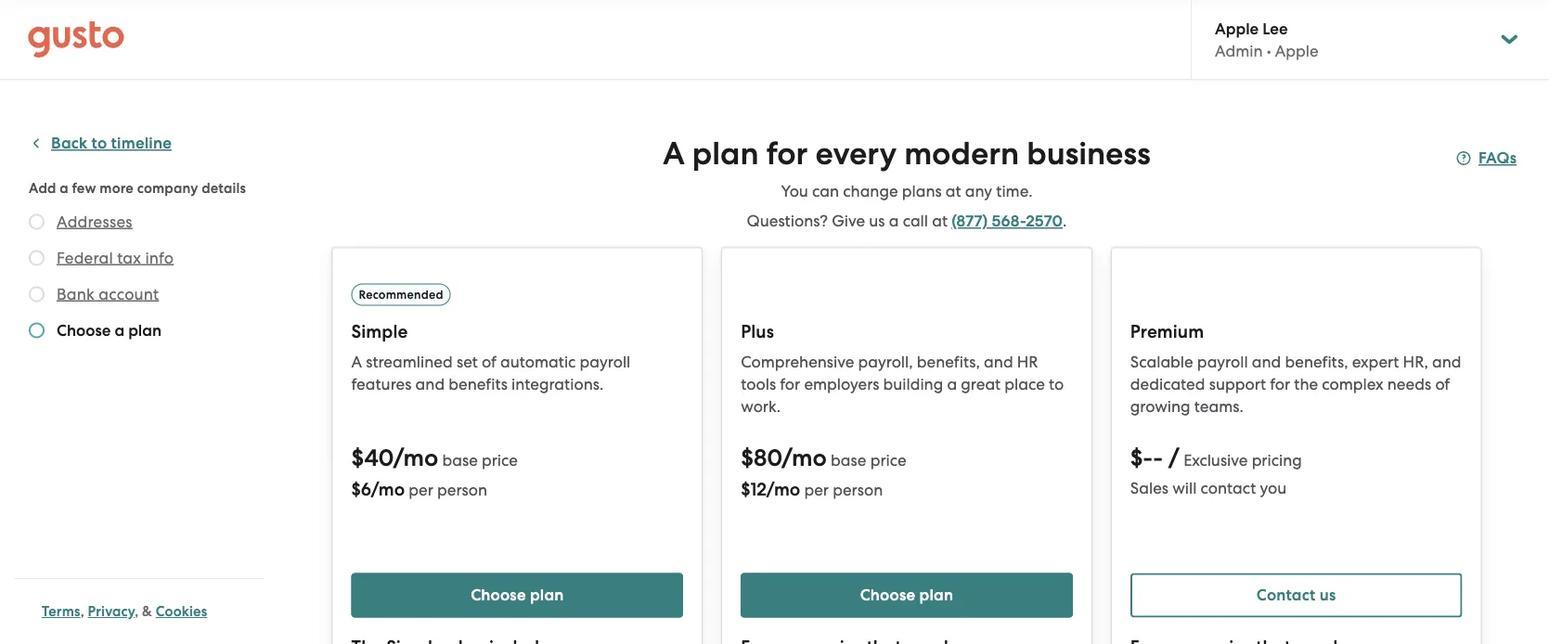 Task type: vqa. For each thing, say whether or not it's contained in the screenshot.
the left to
yes



Task type: locate. For each thing, give the bounding box(es) containing it.
1 horizontal spatial price
[[870, 451, 906, 469]]

modern
[[904, 135, 1019, 173]]

0 vertical spatial to
[[91, 134, 107, 153]]

&
[[142, 603, 152, 620]]

, left privacy link at left
[[80, 603, 84, 620]]

0 horizontal spatial per
[[409, 480, 433, 499]]

comprehensive payroll, benefits, and hr tools for employers building a great place to work.
[[741, 352, 1064, 415]]

a down account
[[115, 321, 124, 340]]

contact us button
[[1130, 573, 1462, 618]]

1 benefits, from the left
[[917, 352, 980, 371]]

1 choose plan from the left
[[471, 586, 564, 605]]

1 vertical spatial a
[[351, 352, 362, 371]]

2 price from the left
[[870, 451, 906, 469]]

base down "benefits"
[[442, 451, 478, 469]]

of inside scalable payroll and benefits, expert hr, and dedicated support for the complex needs of growing teams.
[[1435, 374, 1450, 393]]

for left the
[[1270, 374, 1290, 393]]

tools
[[741, 374, 776, 393]]

0 horizontal spatial benefits,
[[917, 352, 980, 371]]

plan
[[692, 135, 759, 173], [128, 321, 162, 340], [530, 586, 564, 605], [919, 586, 953, 605]]

per for 40
[[409, 480, 433, 499]]

work.
[[741, 397, 781, 415]]

2 choose plan from the left
[[860, 586, 953, 605]]

and down streamlined
[[415, 374, 445, 393]]

1 check image from the top
[[29, 214, 45, 230]]

apple
[[1215, 19, 1259, 38], [1275, 42, 1318, 60]]

2 base from the left
[[831, 451, 866, 469]]

2 per from the left
[[804, 480, 829, 499]]

terms
[[42, 603, 80, 620]]

building
[[883, 374, 943, 393]]

at left any
[[946, 182, 961, 200]]

exclusive
[[1183, 451, 1248, 469]]

0 horizontal spatial person
[[437, 480, 487, 499]]

1 horizontal spatial choose plan button
[[741, 573, 1073, 618]]

a left 'great'
[[947, 374, 957, 393]]

0 horizontal spatial payroll
[[580, 352, 630, 371]]

automatic
[[500, 352, 576, 371]]

us right contact
[[1320, 586, 1336, 605]]

price for 80
[[870, 451, 906, 469]]

/mo down 40
[[371, 478, 405, 500]]

a inside the a plan for every modern business you can change plans at any time.
[[663, 135, 685, 173]]

base down employers
[[831, 451, 866, 469]]

price down comprehensive payroll, benefits, and hr tools for employers building a great place to work.
[[870, 451, 906, 469]]

check image left bank
[[29, 286, 45, 302]]

addresses button
[[57, 210, 132, 232]]

to right place
[[1049, 374, 1064, 393]]

1 horizontal spatial base
[[831, 451, 866, 469]]

cookies
[[156, 603, 207, 620]]

hr,
[[1403, 352, 1428, 371]]

1 payroll from the left
[[580, 352, 630, 371]]

choose plan button for 80
[[741, 573, 1073, 618]]

1 horizontal spatial to
[[1049, 374, 1064, 393]]

choose plan button
[[351, 573, 683, 618], [741, 573, 1073, 618]]

1 horizontal spatial us
[[1320, 586, 1336, 605]]

1 horizontal spatial apple
[[1275, 42, 1318, 60]]

check image for addresses
[[29, 214, 45, 230]]

0 vertical spatial a
[[663, 135, 685, 173]]

recommended
[[359, 287, 443, 301]]

0 horizontal spatial us
[[869, 212, 885, 230]]

and
[[984, 352, 1013, 371], [1252, 352, 1281, 371], [1432, 352, 1461, 371], [415, 374, 445, 393]]

1 person from the left
[[437, 480, 487, 499]]

expert
[[1352, 352, 1399, 371]]

payroll
[[580, 352, 630, 371], [1197, 352, 1248, 371]]

choose plan button for 40
[[351, 573, 683, 618]]

choose plan
[[471, 586, 564, 605], [860, 586, 953, 605]]

to
[[91, 134, 107, 153], [1049, 374, 1064, 393]]

price for 40
[[482, 451, 518, 469]]

price inside $ 80 /mo base price $ 12 /mo per person
[[870, 451, 906, 469]]

1 horizontal spatial ,
[[135, 603, 139, 620]]

0 horizontal spatial a
[[351, 352, 362, 371]]

per inside $ 80 /mo base price $ 12 /mo per person
[[804, 480, 829, 499]]

every
[[815, 135, 897, 173]]

a left few
[[60, 180, 69, 196]]

of right set on the left bottom
[[482, 352, 496, 371]]

for inside the a plan for every modern business you can change plans at any time.
[[766, 135, 808, 173]]

per right 6
[[409, 480, 433, 499]]

a inside comprehensive payroll, benefits, and hr tools for employers building a great place to work.
[[947, 374, 957, 393]]

per
[[409, 480, 433, 499], [804, 480, 829, 499]]

at right call in the top right of the page
[[932, 212, 948, 230]]

privacy link
[[88, 603, 135, 620]]

choose plan for 80
[[860, 586, 953, 605]]

dedicated
[[1130, 374, 1205, 393]]

.
[[1063, 212, 1067, 230]]

1 horizontal spatial choose
[[471, 586, 526, 605]]

-
[[1153, 444, 1163, 472]]

addresses
[[57, 212, 132, 231]]

apple up admin in the right of the page
[[1215, 19, 1259, 38]]

1 base from the left
[[442, 451, 478, 469]]

2 horizontal spatial choose
[[860, 586, 915, 605]]

0 horizontal spatial choose plan
[[471, 586, 564, 605]]

back to timeline
[[51, 134, 172, 153]]

1 vertical spatial of
[[1435, 374, 1450, 393]]

check image down add
[[29, 214, 45, 230]]

choose for 40
[[471, 586, 526, 605]]

add
[[29, 180, 56, 196]]

0 horizontal spatial to
[[91, 134, 107, 153]]

check image left the choose a plan
[[29, 323, 45, 338]]

1 horizontal spatial of
[[1435, 374, 1450, 393]]

for inside comprehensive payroll, benefits, and hr tools for employers building a great place to work.
[[780, 374, 800, 393]]

per inside $ 40 /mo base price $ 6 /mo per person
[[409, 480, 433, 499]]

$-- / exclusive pricing sales will contact you
[[1130, 444, 1302, 497]]

of right needs
[[1435, 374, 1450, 393]]

0 horizontal spatial of
[[482, 352, 496, 371]]

scalable payroll and benefits, expert hr, and dedicated support for the complex needs of growing teams.
[[1130, 352, 1461, 415]]

price inside $ 40 /mo base price $ 6 /mo per person
[[482, 451, 518, 469]]

a for plan
[[663, 135, 685, 173]]

price
[[482, 451, 518, 469], [870, 451, 906, 469]]

0 horizontal spatial choose plan button
[[351, 573, 683, 618]]

back
[[51, 134, 88, 153]]

a inside a streamlined set of automatic payroll features and benefits integrations.
[[351, 352, 362, 371]]

back to timeline button
[[29, 132, 172, 155]]

3 check image from the top
[[29, 286, 45, 302]]

and inside comprehensive payroll, benefits, and hr tools for employers building a great place to work.
[[984, 352, 1013, 371]]

benefits
[[449, 374, 508, 393]]

support
[[1209, 374, 1266, 393]]

1 vertical spatial to
[[1049, 374, 1064, 393]]

1 per from the left
[[409, 480, 433, 499]]

2 , from the left
[[135, 603, 139, 620]]

check image
[[29, 214, 45, 230], [29, 250, 45, 266], [29, 286, 45, 302], [29, 323, 45, 338]]

2 choose plan button from the left
[[741, 573, 1073, 618]]

for up you
[[766, 135, 808, 173]]

few
[[72, 180, 96, 196]]

and up 'great'
[[984, 352, 1013, 371]]

1 choose plan button from the left
[[351, 573, 683, 618]]

call
[[903, 212, 928, 230]]

1 horizontal spatial payroll
[[1197, 352, 1248, 371]]

for down comprehensive
[[780, 374, 800, 393]]

benefits, up 'great'
[[917, 352, 980, 371]]

1 , from the left
[[80, 603, 84, 620]]

1 horizontal spatial benefits,
[[1285, 352, 1348, 371]]

/mo down 80
[[766, 478, 800, 500]]

pricing
[[1252, 451, 1302, 469]]

to right back
[[91, 134, 107, 153]]

/mo
[[393, 444, 438, 472], [782, 444, 827, 472], [371, 478, 405, 500], [766, 478, 800, 500]]

1 price from the left
[[482, 451, 518, 469]]

1 horizontal spatial choose plan
[[860, 586, 953, 605]]

person
[[437, 480, 487, 499], [833, 480, 883, 499]]

and inside a streamlined set of automatic payroll features and benefits integrations.
[[415, 374, 445, 393]]

check image left federal
[[29, 250, 45, 266]]

streamlined
[[366, 352, 453, 371]]

1 horizontal spatial per
[[804, 480, 829, 499]]

1 horizontal spatial a
[[663, 135, 685, 173]]

bank account
[[57, 284, 159, 303]]

payroll up integrations.
[[580, 352, 630, 371]]

tax
[[117, 248, 141, 267]]

to inside button
[[91, 134, 107, 153]]

per right 12 in the bottom left of the page
[[804, 480, 829, 499]]

0 horizontal spatial price
[[482, 451, 518, 469]]

1 horizontal spatial person
[[833, 480, 883, 499]]

us inside contact us button
[[1320, 586, 1336, 605]]

contact us
[[1256, 586, 1336, 605]]

0 vertical spatial us
[[869, 212, 885, 230]]

choose a plan list
[[29, 210, 257, 345]]

0 horizontal spatial base
[[442, 451, 478, 469]]

a
[[663, 135, 685, 173], [351, 352, 362, 371]]

you
[[1260, 478, 1287, 497]]

,
[[80, 603, 84, 620], [135, 603, 139, 620]]

at
[[946, 182, 961, 200], [932, 212, 948, 230]]

1 vertical spatial us
[[1320, 586, 1336, 605]]

person inside $ 40 /mo base price $ 6 /mo per person
[[437, 480, 487, 499]]

integrations.
[[511, 374, 604, 393]]

us right give
[[869, 212, 885, 230]]

0 horizontal spatial choose
[[57, 321, 111, 340]]

timeline
[[111, 134, 172, 153]]

benefits, inside comprehensive payroll, benefits, and hr tools for employers building a great place to work.
[[917, 352, 980, 371]]

payroll up support at the right bottom of the page
[[1197, 352, 1248, 371]]

2 benefits, from the left
[[1285, 352, 1348, 371]]

1 vertical spatial at
[[932, 212, 948, 230]]

apple right •
[[1275, 42, 1318, 60]]

a left call in the top right of the page
[[889, 212, 899, 230]]

price down "benefits"
[[482, 451, 518, 469]]

person for 80
[[833, 480, 883, 499]]

for inside scalable payroll and benefits, expert hr, and dedicated support for the complex needs of growing teams.
[[1270, 374, 1290, 393]]

scalable
[[1130, 352, 1193, 371]]

any
[[965, 182, 992, 200]]

base
[[442, 451, 478, 469], [831, 451, 866, 469]]

0 vertical spatial apple
[[1215, 19, 1259, 38]]

0 horizontal spatial ,
[[80, 603, 84, 620]]

2 person from the left
[[833, 480, 883, 499]]

/mo down "features"
[[393, 444, 438, 472]]

, left &
[[135, 603, 139, 620]]

0 vertical spatial of
[[482, 352, 496, 371]]

0 vertical spatial at
[[946, 182, 961, 200]]

1 vertical spatial apple
[[1275, 42, 1318, 60]]

features
[[351, 374, 412, 393]]

place
[[1005, 374, 1045, 393]]

2 payroll from the left
[[1197, 352, 1248, 371]]

faqs button
[[1456, 147, 1517, 169]]

benefits,
[[917, 352, 980, 371], [1285, 352, 1348, 371]]

base inside $ 40 /mo base price $ 6 /mo per person
[[442, 451, 478, 469]]

$-
[[1130, 444, 1153, 472]]

us
[[869, 212, 885, 230], [1320, 586, 1336, 605]]

(877) 568-2570 link
[[951, 212, 1063, 231]]

person inside $ 80 /mo base price $ 12 /mo per person
[[833, 480, 883, 499]]

2 check image from the top
[[29, 250, 45, 266]]

benefits, up the
[[1285, 352, 1348, 371]]

base inside $ 80 /mo base price $ 12 /mo per person
[[831, 451, 866, 469]]



Task type: describe. For each thing, give the bounding box(es) containing it.
payroll inside a streamlined set of automatic payroll features and benefits integrations.
[[580, 352, 630, 371]]

choose inside "list"
[[57, 321, 111, 340]]

terms link
[[42, 603, 80, 620]]

4 check image from the top
[[29, 323, 45, 338]]

hr
[[1017, 352, 1038, 371]]

faqs
[[1478, 148, 1517, 168]]

40
[[364, 444, 393, 472]]

premium
[[1130, 321, 1204, 342]]

great
[[961, 374, 1001, 393]]

you
[[781, 182, 808, 200]]

choose for 80
[[860, 586, 915, 605]]

privacy
[[88, 603, 135, 620]]

the
[[1294, 374, 1318, 393]]

568-
[[992, 212, 1026, 231]]

admin
[[1215, 42, 1263, 60]]

change
[[843, 182, 898, 200]]

can
[[812, 182, 839, 200]]

federal tax info
[[57, 248, 174, 267]]

apple lee admin • apple
[[1215, 19, 1318, 60]]

a inside questions? give us a call at (877) 568-2570 .
[[889, 212, 899, 230]]

questions?
[[747, 212, 828, 230]]

and right hr,
[[1432, 352, 1461, 371]]

give
[[832, 212, 865, 230]]

simple
[[351, 321, 408, 342]]

•
[[1267, 42, 1271, 60]]

growing
[[1130, 397, 1190, 415]]

info
[[145, 248, 174, 267]]

set
[[457, 352, 478, 371]]

benefits, inside scalable payroll and benefits, expert hr, and dedicated support for the complex needs of growing teams.
[[1285, 352, 1348, 371]]

to inside comprehensive payroll, benefits, and hr tools for employers building a great place to work.
[[1049, 374, 1064, 393]]

$ 80 /mo base price $ 12 /mo per person
[[741, 444, 906, 500]]

federal tax info button
[[57, 246, 174, 269]]

us inside questions? give us a call at (877) 568-2570 .
[[869, 212, 885, 230]]

base for 40
[[442, 451, 478, 469]]

check image for federal tax info
[[29, 250, 45, 266]]

details
[[202, 180, 246, 196]]

terms , privacy , & cookies
[[42, 603, 207, 620]]

add a few more company details
[[29, 180, 246, 196]]

sales
[[1130, 478, 1169, 497]]

0 horizontal spatial apple
[[1215, 19, 1259, 38]]

questions? give us a call at (877) 568-2570 .
[[747, 212, 1067, 231]]

at inside the a plan for every modern business you can change plans at any time.
[[946, 182, 961, 200]]

person for 40
[[437, 480, 487, 499]]

plans
[[902, 182, 942, 200]]

a streamlined set of automatic payroll features and benefits integrations.
[[351, 352, 630, 393]]

a plan for every modern business you can change plans at any time.
[[663, 135, 1151, 200]]

of inside a streamlined set of automatic payroll features and benefits integrations.
[[482, 352, 496, 371]]

80
[[754, 444, 782, 472]]

comprehensive
[[741, 352, 854, 371]]

choose plan for 40
[[471, 586, 564, 605]]

cookies button
[[156, 600, 207, 623]]

payroll,
[[858, 352, 913, 371]]

a for streamlined
[[351, 352, 362, 371]]

company
[[137, 180, 198, 196]]

(877)
[[951, 212, 988, 231]]

needs
[[1387, 374, 1431, 393]]

choose a plan
[[57, 321, 162, 340]]

and up support at the right bottom of the page
[[1252, 352, 1281, 371]]

plan inside "list"
[[128, 321, 162, 340]]

home image
[[28, 21, 124, 58]]

2570
[[1026, 212, 1063, 231]]

account
[[99, 284, 159, 303]]

plan inside the a plan for every modern business you can change plans at any time.
[[692, 135, 759, 173]]

payroll inside scalable payroll and benefits, expert hr, and dedicated support for the complex needs of growing teams.
[[1197, 352, 1248, 371]]

will
[[1172, 478, 1197, 497]]

federal
[[57, 248, 113, 267]]

/mo down employers
[[782, 444, 827, 472]]

employers
[[804, 374, 879, 393]]

plus
[[741, 321, 774, 342]]

a inside "list"
[[115, 321, 124, 340]]

bank
[[57, 284, 95, 303]]

check image for bank account
[[29, 286, 45, 302]]

contact
[[1201, 478, 1256, 497]]

lee
[[1263, 19, 1288, 38]]

contact
[[1256, 586, 1316, 605]]

/
[[1168, 444, 1180, 472]]

at inside questions? give us a call at (877) 568-2570 .
[[932, 212, 948, 230]]

business
[[1027, 135, 1151, 173]]

more
[[100, 180, 134, 196]]

time.
[[996, 182, 1033, 200]]

base for 80
[[831, 451, 866, 469]]

per for 80
[[804, 480, 829, 499]]

complex
[[1322, 374, 1383, 393]]

bank account button
[[57, 283, 159, 305]]

12
[[750, 478, 766, 500]]

teams.
[[1194, 397, 1244, 415]]



